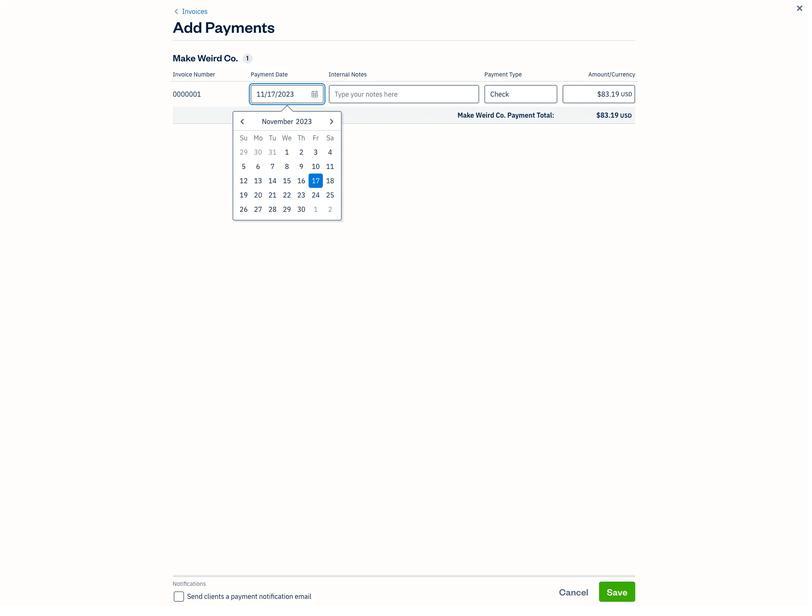 Task type: locate. For each thing, give the bounding box(es) containing it.
1 vertical spatial 30
[[298, 205, 306, 214]]

notes
[[352, 71, 367, 78]]

weird
[[198, 52, 222, 64], [476, 111, 495, 120]]

14
[[269, 177, 277, 185]]

pro
[[322, 143, 332, 151]]

2 button up faster.
[[294, 145, 309, 159]]

0 horizontal spatial weird
[[198, 52, 222, 64]]

payment left the 'type'
[[485, 71, 508, 78]]

31 button
[[266, 145, 280, 159]]

24
[[312, 191, 320, 199]]

1 horizontal spatial 30 button
[[294, 202, 309, 217]]

payment date
[[251, 71, 288, 78]]

0 vertical spatial weird
[[198, 52, 222, 64]]

0 vertical spatial 30 button
[[251, 145, 266, 159]]

november 2023
[[262, 117, 312, 126]]

1 down 24
[[314, 205, 318, 214]]

usd up $83.19 usd
[[622, 90, 633, 98]]

0 vertical spatial 29
[[240, 148, 248, 157]]

0 horizontal spatial 29 button
[[237, 145, 251, 159]]

1 vertical spatial usd
[[621, 112, 632, 120]]

add payments
[[173, 17, 275, 37]]

1 horizontal spatial weird
[[476, 111, 495, 120]]

learn more
[[307, 160, 337, 167]]

0 horizontal spatial 1 button
[[280, 145, 294, 159]]

1 vertical spatial 30 button
[[294, 202, 309, 217]]

main element
[[0, 0, 93, 607]]

23 button
[[294, 188, 309, 202]]

30 button down 23
[[294, 202, 309, 217]]

30
[[254, 148, 262, 157], [298, 205, 306, 214]]

0 horizontal spatial 2 button
[[294, 145, 309, 159]]

29 button
[[237, 145, 251, 159], [280, 202, 294, 217]]

1 vertical spatial weird
[[476, 111, 495, 120]]

1 horizontal spatial invoices
[[226, 32, 283, 51]]

0 vertical spatial 30
[[254, 148, 262, 157]]

add
[[173, 17, 202, 37]]

30 button left to
[[251, 145, 266, 159]]

0000001
[[173, 90, 201, 98]]

1 vertical spatial 29
[[283, 205, 291, 214]]

learn
[[307, 160, 321, 167]]

0 vertical spatial 29 button
[[237, 145, 251, 159]]

29 button down su
[[237, 145, 251, 159]]

$83.19
[[597, 111, 619, 120]]

10
[[312, 162, 320, 171]]

3
[[314, 148, 318, 157]]

2 horizontal spatial make
[[458, 111, 475, 120]]

8
[[285, 162, 289, 171]]

1 vertical spatial 29 button
[[280, 202, 294, 217]]

1 horizontal spatial 1
[[285, 148, 289, 157]]

27
[[254, 205, 262, 214]]

date
[[276, 71, 288, 78]]

payment type
[[485, 71, 522, 78]]

invoices
[[292, 153, 314, 161]]

make weird co.
[[173, 52, 238, 64]]

invoices up payment date
[[226, 32, 283, 51]]

0 vertical spatial 1 button
[[280, 145, 294, 159]]

invoice down payment type
[[482, 87, 522, 103]]

1 horizontal spatial 1 button
[[309, 202, 323, 217]]

co. for make weird co.
[[224, 52, 238, 64]]

weird down payable
[[476, 111, 495, 120]]

1 vertical spatial 1 button
[[309, 202, 323, 217]]

13 button
[[251, 174, 266, 188]]

make for make weird co.
[[173, 52, 196, 64]]

make weird co. payment total:
[[458, 111, 555, 120]]

email
[[295, 593, 312, 601]]

co. down add payments
[[224, 52, 238, 64]]

9
[[300, 162, 304, 171]]

0 vertical spatial make
[[173, 52, 196, 64]]

make for make the most payable invoice ever
[[352, 87, 382, 103]]

a for payment
[[226, 593, 230, 601]]

11 button
[[323, 159, 338, 174]]

1
[[247, 54, 249, 62], [285, 148, 289, 157], [314, 205, 318, 214]]

a right clients
[[226, 593, 230, 601]]

and
[[335, 153, 345, 161]]

1 button up even
[[280, 145, 294, 159]]

5 button
[[237, 159, 251, 174]]

2 up faster.
[[300, 148, 304, 157]]

ever
[[524, 87, 550, 103]]

1 down payments
[[247, 54, 249, 62]]

0 vertical spatial invoices
[[182, 7, 208, 16]]

quickly
[[315, 153, 334, 161]]

0 horizontal spatial 2
[[300, 148, 304, 157]]

payment for payment type
[[485, 71, 508, 78]]

invoice down we
[[279, 143, 302, 151]]

$0
[[289, 189, 309, 209]]

2 down '25'
[[328, 205, 332, 214]]

create
[[274, 153, 291, 161]]

2 vertical spatial 1
[[314, 205, 318, 214]]

29 button down 22
[[280, 202, 294, 217]]

0 horizontal spatial co.
[[224, 52, 238, 64]]

weird up number
[[198, 52, 222, 64]]

usd right $83.19
[[621, 112, 632, 120]]

make down the notes
[[352, 87, 382, 103]]

1 horizontal spatial a
[[316, 143, 320, 151]]

17 button
[[309, 174, 323, 188]]

total:
[[537, 111, 555, 120]]

0 horizontal spatial 29
[[240, 148, 248, 157]]

1 button down 24
[[309, 202, 323, 217]]

Amount (USD) text field
[[563, 85, 636, 104]]

29 down 22
[[283, 205, 291, 214]]

1 vertical spatial a
[[226, 593, 230, 601]]

Payment Type text field
[[486, 86, 557, 103]]

accept credit cards image
[[436, 110, 465, 139]]

1 horizontal spatial co.
[[496, 111, 506, 120]]

most
[[405, 87, 433, 103]]

1 vertical spatial co.
[[496, 111, 506, 120]]

cancel
[[560, 586, 589, 598]]

invoices up add
[[182, 7, 208, 16]]

new invoice link
[[610, 32, 675, 52]]

make down payable
[[458, 111, 475, 120]]

payment left date
[[251, 71, 274, 78]]

usd
[[622, 90, 633, 98], [621, 112, 632, 120]]

20
[[254, 191, 262, 199]]

2 button down '25'
[[323, 202, 338, 217]]

see
[[244, 153, 253, 161]]

invoice up 0000001
[[173, 71, 192, 78]]

30 button
[[251, 145, 266, 159], [294, 202, 309, 217]]

30 down 23
[[298, 205, 306, 214]]

$83.19 usd
[[597, 111, 632, 120]]

co.
[[224, 52, 238, 64], [496, 111, 506, 120]]

1 horizontal spatial make
[[352, 87, 382, 103]]

invoices
[[182, 7, 208, 16], [226, 32, 283, 51]]

grid
[[237, 131, 338, 217]]

0 vertical spatial 2 button
[[294, 145, 309, 159]]

0 horizontal spatial 1
[[247, 54, 249, 62]]

18 button
[[323, 174, 338, 188]]

1 horizontal spatial 30
[[298, 205, 306, 214]]

0 horizontal spatial make
[[173, 52, 196, 64]]

1 up even
[[285, 148, 289, 157]]

overdue
[[286, 212, 311, 221]]

4 button
[[323, 145, 338, 159]]

make up invoice number
[[173, 52, 196, 64]]

1 vertical spatial make
[[352, 87, 382, 103]]

invoice like a pro image
[[291, 110, 320, 139]]

faster.
[[289, 160, 305, 167]]

31
[[269, 148, 277, 157]]

a for pro
[[316, 143, 320, 151]]

send payment reminders image
[[581, 110, 610, 139]]

0 horizontal spatial invoices
[[182, 7, 208, 16]]

1 vertical spatial 1
[[285, 148, 289, 157]]

0 vertical spatial co.
[[224, 52, 238, 64]]

mo
[[254, 134, 263, 142]]

16 button
[[294, 174, 309, 188]]

14 button
[[266, 174, 280, 188]]

1 vertical spatial 2
[[328, 205, 332, 214]]

0 horizontal spatial a
[[226, 593, 230, 601]]

30 right see
[[254, 148, 262, 157]]

1 horizontal spatial 29 button
[[280, 202, 294, 217]]

usd inside $83.19 usd
[[621, 112, 632, 120]]

co. down payment type text field
[[496, 111, 506, 120]]

Type your notes here text field
[[329, 85, 480, 104]]

a left pro
[[316, 143, 320, 151]]

0 vertical spatial a
[[316, 143, 320, 151]]

1 horizontal spatial 2 button
[[323, 202, 338, 217]]

2 vertical spatial make
[[458, 111, 475, 120]]

16
[[298, 177, 306, 185]]

29 down su
[[240, 148, 248, 157]]

8 button
[[280, 159, 294, 174]]

23
[[298, 191, 306, 199]]



Task type: describe. For each thing, give the bounding box(es) containing it.
how
[[255, 153, 266, 161]]

0 horizontal spatial 30
[[254, 148, 262, 157]]

21
[[269, 191, 277, 199]]

25 button
[[323, 188, 338, 202]]

invoice number
[[173, 71, 215, 78]]

payment
[[231, 593, 258, 601]]

see how to create invoices quickly and get paid even faster.
[[244, 153, 368, 167]]

we
[[282, 134, 292, 142]]

save button
[[600, 582, 636, 602]]

15 button
[[280, 174, 294, 188]]

get
[[347, 153, 355, 161]]

chevronleft image
[[173, 6, 181, 16]]

payment down payment type text field
[[508, 111, 536, 120]]

send
[[188, 593, 203, 601]]

5
[[242, 162, 246, 171]]

invoice like a pro
[[279, 143, 332, 151]]

28 button
[[266, 202, 280, 217]]

fr
[[313, 134, 319, 142]]

grid containing su
[[237, 131, 338, 217]]

6
[[256, 162, 260, 171]]

1 horizontal spatial 29
[[283, 205, 291, 214]]

Date in MM/DD/YYYY format text field
[[251, 85, 324, 104]]

28
[[269, 205, 277, 214]]

24 button
[[309, 188, 323, 202]]

4
[[328, 148, 332, 157]]

weird for make weird co. payment total:
[[476, 111, 495, 120]]

11
[[326, 162, 335, 171]]

9 button
[[294, 159, 309, 174]]

3 button
[[309, 145, 323, 159]]

send clients a payment notification email
[[188, 593, 312, 601]]

paid
[[356, 153, 368, 161]]

new
[[618, 36, 636, 48]]

0 vertical spatial usd
[[622, 90, 633, 98]]

notification
[[260, 593, 294, 601]]

even
[[275, 160, 287, 167]]

payment for payment date
[[251, 71, 274, 78]]

27 button
[[251, 202, 266, 217]]

save
[[608, 586, 628, 598]]

12 button
[[237, 174, 251, 188]]

7
[[271, 162, 275, 171]]

su
[[240, 134, 248, 142]]

new invoice
[[618, 36, 668, 48]]

17
[[312, 177, 320, 185]]

cancel button
[[552, 582, 597, 602]]

invoice right the new
[[638, 36, 668, 48]]

payments
[[205, 17, 275, 37]]

22
[[283, 191, 291, 199]]

15
[[283, 177, 291, 185]]

1 vertical spatial 2 button
[[323, 202, 338, 217]]

tu
[[269, 134, 276, 142]]

$0 overdue
[[286, 189, 311, 221]]

7 button
[[266, 159, 280, 174]]

internal notes
[[329, 71, 367, 78]]

notifications
[[173, 581, 206, 588]]

invoices button
[[173, 6, 208, 16]]

clients
[[205, 593, 225, 601]]

more
[[323, 160, 337, 167]]

type
[[510, 71, 522, 78]]

close image
[[796, 3, 805, 13]]

6 button
[[251, 159, 266, 174]]

2023
[[296, 117, 312, 126]]

1 horizontal spatial 2
[[328, 205, 332, 214]]

to
[[267, 153, 273, 161]]

1 vertical spatial invoices
[[226, 32, 283, 51]]

sa
[[327, 134, 334, 142]]

19
[[240, 191, 248, 199]]

0 horizontal spatial 30 button
[[251, 145, 266, 159]]

weird for make weird co.
[[198, 52, 222, 64]]

18
[[326, 177, 335, 185]]

th
[[298, 134, 305, 142]]

november
[[262, 117, 294, 126]]

co. for make weird co. payment total:
[[496, 111, 506, 120]]

internal
[[329, 71, 350, 78]]

make for make weird co. payment total:
[[458, 111, 475, 120]]

0 vertical spatial 2
[[300, 148, 304, 157]]

26
[[240, 205, 248, 214]]

2 horizontal spatial 1
[[314, 205, 318, 214]]

make the most payable invoice ever
[[352, 87, 550, 103]]

12
[[240, 177, 248, 185]]

invoices inside button
[[182, 7, 208, 16]]

13
[[254, 177, 262, 185]]

21 button
[[266, 188, 280, 202]]

10 button
[[309, 159, 323, 174]]

0 vertical spatial 1
[[247, 54, 249, 62]]

number
[[194, 71, 215, 78]]

25
[[326, 191, 335, 199]]

22 button
[[280, 188, 294, 202]]



Task type: vqa. For each thing, say whether or not it's contained in the screenshot.


